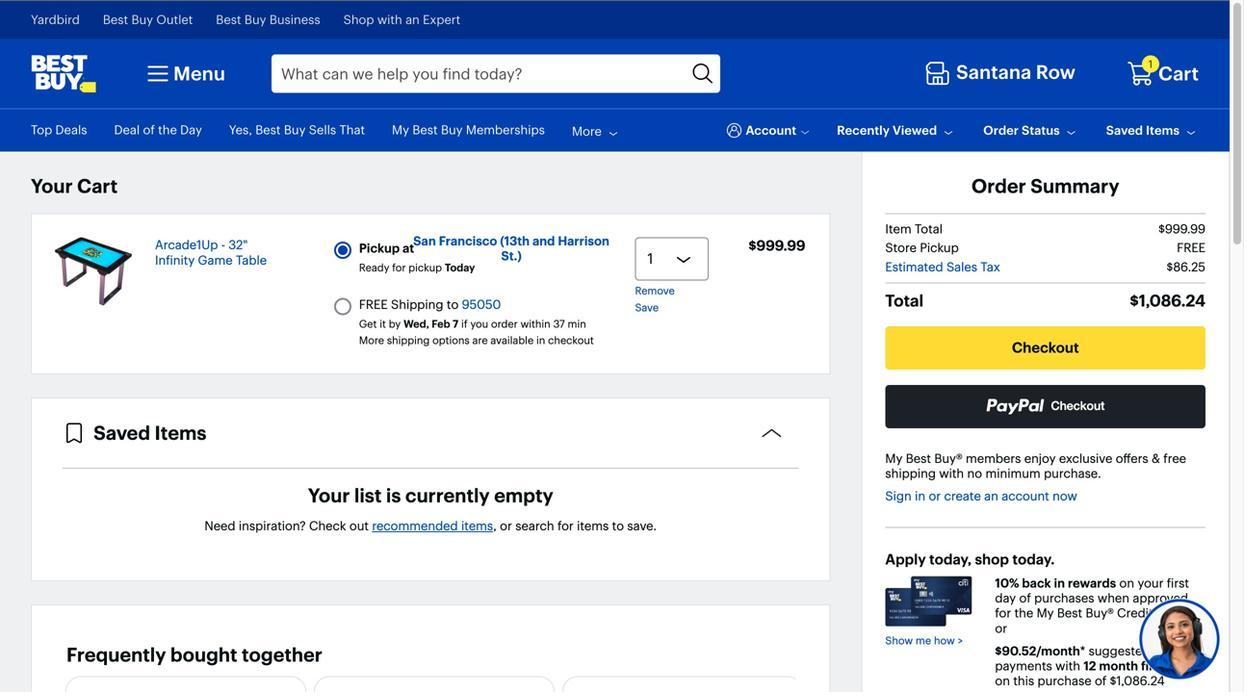 Task type: describe. For each thing, give the bounding box(es) containing it.
today.
[[1013, 551, 1055, 569]]

out
[[350, 519, 369, 534]]

purchase.
[[1044, 466, 1102, 481]]

$90.52/month *
[[995, 644, 1086, 659]]

get
[[359, 317, 377, 331]]

0 vertical spatial to
[[447, 297, 459, 312]]

table
[[236, 253, 267, 268]]

san francisco (13th and harrison st.)
[[413, 234, 610, 264]]

or inside my best buy® members enjoy exclusive offers & free shipping with no minimum purchase. sign in or create an account now
[[929, 489, 941, 504]]

on your first day of purchases when approved for the my best buy® credit card.
[[995, 576, 1189, 621]]

monthly
[[1154, 644, 1202, 659]]

an inside shop with an expert link
[[406, 12, 420, 27]]

best buy outlet link
[[103, 12, 193, 28]]

financing
[[1141, 659, 1198, 674]]

card.
[[1157, 606, 1188, 621]]

1 horizontal spatial saved items button
[[1106, 122, 1199, 139]]

,
[[493, 519, 497, 534]]

remove save
[[635, 284, 675, 314]]

12 month financing
[[1084, 659, 1198, 674]]

your list is currently empty
[[308, 484, 553, 508]]

buy left outlet
[[131, 12, 153, 27]]

estimated
[[886, 259, 944, 275]]

account
[[1002, 489, 1050, 504]]

row
[[1036, 60, 1076, 84]]

shipping
[[391, 297, 444, 312]]

account
[[746, 123, 797, 138]]

0 horizontal spatial for
[[392, 261, 406, 275]]

in inside my best buy® members enjoy exclusive offers & free shipping with no minimum purchase. sign in or create an account now
[[915, 489, 926, 504]]

$999.99 inside order summary element
[[1159, 222, 1206, 237]]

buy inside my best buy memberships credit cards
[[441, 122, 463, 138]]

your for your list is currently empty
[[308, 484, 350, 508]]

free
[[1164, 451, 1187, 466]]

first
[[1167, 576, 1189, 591]]

best buy business
[[216, 12, 320, 27]]

status
[[1022, 123, 1060, 138]]

menu button
[[143, 58, 225, 89]]

my best buy memberships credit cards
[[31, 122, 545, 153]]

your cart
[[31, 174, 118, 198]]

estimated sales tax button
[[886, 259, 1000, 275]]

you
[[470, 317, 488, 331]]

order status button
[[984, 122, 1079, 139]]

buy left business
[[245, 12, 266, 27]]

by
[[389, 317, 401, 331]]

best buy business link
[[216, 12, 320, 28]]

2 items from the left
[[577, 519, 609, 534]]

memberships
[[466, 122, 545, 138]]

my for buy®
[[886, 451, 903, 466]]

gift for gift cards
[[131, 137, 153, 153]]

purchases
[[1035, 591, 1095, 606]]

menu
[[173, 62, 225, 85]]

search
[[516, 519, 554, 534]]

of inside on your first day of purchases when approved for the my best buy® credit card.
[[1020, 591, 1031, 606]]

shop with an expert link
[[344, 12, 461, 28]]

credit inside on your first day of purchases when approved for the my best buy® credit card.
[[1117, 606, 1153, 621]]

the inside utility 'element'
[[158, 122, 177, 138]]

frequently bought together
[[66, 643, 322, 667]]

gift ideas
[[217, 137, 273, 153]]

when
[[1098, 591, 1130, 606]]

order summary element
[[831, 152, 1230, 693]]

pickup at
[[359, 241, 414, 256]]

0 vertical spatial total
[[915, 222, 943, 237]]

together
[[242, 643, 322, 667]]

order summary
[[972, 174, 1120, 198]]

suggested monthly payments with
[[995, 644, 1202, 674]]

credit inside my best buy memberships credit cards
[[31, 137, 67, 153]]

best buy outlet
[[103, 12, 193, 27]]

best left outlet
[[103, 12, 128, 27]]

sales
[[947, 259, 978, 275]]

outlet
[[156, 12, 193, 27]]

more inside get it by wed, feb 7 if you order within 37 min more shipping options are available in checkout
[[359, 334, 384, 347]]

paypal checkout image
[[986, 399, 1105, 415]]

0 horizontal spatial or
[[500, 519, 512, 534]]

cards inside my best buy memberships credit cards
[[70, 137, 104, 153]]

saved inside utility 'element'
[[1106, 123, 1143, 138]]

save
[[635, 301, 659, 314]]

members
[[966, 451, 1021, 466]]

top deals link
[[31, 122, 87, 138]]

gift cards
[[131, 137, 190, 153]]

saved items inside utility 'element'
[[1106, 123, 1180, 138]]

gift cards link
[[131, 137, 190, 153]]

my best buy memberships link
[[392, 122, 545, 138]]

top deals
[[31, 122, 87, 138]]

wed,
[[404, 317, 429, 331]]

0 vertical spatial $1,086.24
[[1130, 291, 1206, 311]]

top
[[31, 122, 52, 138]]

best buy help human beacon image
[[1139, 599, 1221, 680]]

recommended items link
[[372, 519, 493, 534]]

with inside shop with an expert link
[[377, 12, 402, 27]]

0 horizontal spatial pickup
[[359, 241, 400, 256]]

1 horizontal spatial for
[[558, 519, 574, 534]]

gift for gift ideas
[[217, 137, 239, 153]]

95050
[[462, 297, 501, 313]]

1 vertical spatial cart
[[77, 174, 118, 198]]

feb
[[432, 317, 450, 331]]

arcade1up
[[155, 238, 218, 253]]

francisco
[[439, 234, 497, 249]]

2 vertical spatial of
[[1095, 674, 1107, 689]]

item
[[886, 222, 912, 237]]

store
[[886, 240, 917, 256]]

bestbuy.com image
[[31, 55, 96, 93]]

summary
[[1031, 174, 1120, 198]]

check
[[309, 519, 346, 534]]

apply
[[886, 551, 926, 569]]

more inside dropdown button
[[572, 124, 602, 139]]

2 cards from the left
[[156, 137, 190, 153]]

my for buy
[[392, 122, 409, 138]]

purchase
[[1038, 674, 1092, 689]]

create
[[944, 489, 981, 504]]

today,
[[929, 551, 972, 569]]

ideas
[[242, 137, 273, 153]]

that
[[340, 122, 365, 138]]

yes, best buy sells that link
[[229, 122, 365, 138]]

12
[[1084, 659, 1097, 674]]

credit cards link
[[31, 137, 104, 153]]

me
[[916, 634, 932, 648]]

95050 button
[[462, 297, 501, 313]]

recently
[[837, 123, 890, 138]]

buy® inside my best buy® members enjoy exclusive offers & free shipping with no minimum purchase. sign in or create an account now
[[935, 451, 963, 466]]

my inside on your first day of purchases when approved for the my best buy® credit card.
[[1037, 606, 1054, 621]]

santana row button
[[925, 57, 1081, 91]]

items inside utility 'element'
[[1146, 123, 1180, 138]]

list
[[354, 484, 382, 508]]

item total
[[886, 222, 943, 237]]

0 horizontal spatial items
[[155, 422, 207, 445]]

best inside my best buy® members enjoy exclusive offers & free shipping with no minimum purchase. sign in or create an account now
[[906, 451, 931, 466]]



Task type: vqa. For each thing, say whether or not it's contained in the screenshot.
bottom Chocolate
no



Task type: locate. For each thing, give the bounding box(es) containing it.
store pickup
[[886, 240, 959, 256]]

0 horizontal spatial of
[[143, 122, 155, 138]]

saved items button
[[1106, 122, 1199, 139], [63, 422, 799, 468]]

2 horizontal spatial of
[[1095, 674, 1107, 689]]

0 horizontal spatial my
[[392, 122, 409, 138]]

1 vertical spatial buy®
[[1086, 606, 1114, 621]]

or left create
[[929, 489, 941, 504]]

saved items button up your list is currently empty
[[63, 422, 799, 468]]

0 vertical spatial items
[[1146, 123, 1180, 138]]

0 horizontal spatial saved items button
[[63, 422, 799, 468]]

0 vertical spatial your
[[31, 174, 73, 198]]

pickup up estimated sales tax
[[920, 240, 959, 256]]

sign in or create an account now link
[[886, 489, 1078, 504]]

1 horizontal spatial with
[[939, 466, 964, 481]]

and
[[533, 234, 555, 249]]

an left expert
[[406, 12, 420, 27]]

2 horizontal spatial or
[[995, 621, 1008, 637]]

my right the that
[[392, 122, 409, 138]]

free up get on the top of the page
[[359, 297, 388, 312]]

my
[[392, 122, 409, 138], [886, 451, 903, 466], [1037, 606, 1054, 621]]

0 horizontal spatial to
[[447, 297, 459, 312]]

1 horizontal spatial or
[[929, 489, 941, 504]]

apply today, shop today.
[[886, 551, 1055, 569]]

how
[[934, 634, 955, 648]]

1 vertical spatial your
[[308, 484, 350, 508]]

0 vertical spatial cart
[[1159, 62, 1199, 85]]

best inside my best buy memberships credit cards
[[413, 122, 438, 138]]

0 vertical spatial free
[[1177, 240, 1206, 256]]

order for order status
[[984, 123, 1019, 138]]

arcade1up - 32" infinity game table
[[155, 238, 267, 268]]

empty
[[494, 484, 553, 508]]

buy® inside on your first day of purchases when approved for the my best buy® credit card.
[[1086, 606, 1114, 621]]

2 vertical spatial in
[[1054, 576, 1065, 591]]

pickup up ready
[[359, 241, 400, 256]]

shipping down wed, on the top left of page
[[387, 334, 430, 347]]

1 vertical spatial shipping
[[886, 466, 936, 481]]

2 horizontal spatial with
[[1056, 659, 1081, 674]]

1 vertical spatial for
[[558, 519, 574, 534]]

1 vertical spatial credit
[[1117, 606, 1153, 621]]

-
[[221, 238, 225, 253]]

with left the no at the bottom right
[[939, 466, 964, 481]]

order left status in the top of the page
[[984, 123, 1019, 138]]

my inside my best buy® members enjoy exclusive offers & free shipping with no minimum purchase. sign in or create an account now
[[886, 451, 903, 466]]

0 vertical spatial saved
[[1106, 123, 1143, 138]]

on this purchase of $1,086.24
[[995, 674, 1165, 689]]

bought
[[170, 643, 237, 667]]

2 gift from the left
[[217, 137, 239, 153]]

arcade1up - 32" infinity game table link
[[155, 238, 290, 268]]

on
[[1120, 576, 1135, 591], [995, 674, 1010, 689]]

deals
[[55, 122, 87, 138]]

pickup
[[409, 261, 442, 275]]

gift
[[131, 137, 153, 153], [217, 137, 239, 153]]

0 vertical spatial more
[[572, 124, 602, 139]]

to up 7
[[447, 297, 459, 312]]

to left save.
[[612, 519, 624, 534]]

0 horizontal spatial buy®
[[935, 451, 963, 466]]

0 vertical spatial shipping
[[387, 334, 430, 347]]

utility element
[[0, 109, 1230, 153]]

santana
[[956, 60, 1032, 84]]

my down back
[[1037, 606, 1054, 621]]

expert
[[423, 12, 461, 27]]

shipping up the sign at the bottom right
[[886, 466, 936, 481]]

sign
[[886, 489, 912, 504]]

1 horizontal spatial buy®
[[1086, 606, 1114, 621]]

or right , at the bottom left
[[500, 519, 512, 534]]

checkout
[[548, 334, 594, 347]]

1 horizontal spatial $999.99
[[1159, 222, 1206, 237]]

1 vertical spatial more
[[359, 334, 384, 347]]

1 items from the left
[[461, 519, 493, 534]]

game
[[198, 253, 233, 268]]

in right the sign at the bottom right
[[915, 489, 926, 504]]

save button
[[635, 301, 659, 314]]

0 vertical spatial an
[[406, 12, 420, 27]]

your
[[1138, 576, 1164, 591]]

in right back
[[1054, 576, 1065, 591]]

1 vertical spatial of
[[1020, 591, 1031, 606]]

1 horizontal spatial in
[[915, 489, 926, 504]]

2 horizontal spatial my
[[1037, 606, 1054, 621]]

1 horizontal spatial items
[[577, 519, 609, 534]]

1 horizontal spatial on
[[1120, 576, 1135, 591]]

1 vertical spatial my
[[886, 451, 903, 466]]

0 vertical spatial saved items button
[[1106, 122, 1199, 139]]

buy®
[[935, 451, 963, 466], [1086, 606, 1114, 621]]

0 horizontal spatial more
[[359, 334, 384, 347]]

to
[[447, 297, 459, 312], [612, 519, 624, 534]]

best right yes, at the left
[[255, 122, 281, 138]]

items down the 'currently' on the left bottom of page
[[461, 519, 493, 534]]

currently
[[405, 484, 490, 508]]

1 vertical spatial free
[[359, 297, 388, 312]]

0 horizontal spatial on
[[995, 674, 1010, 689]]

with right shop
[[377, 12, 402, 27]]

saved items button down 'cart icon'
[[1106, 122, 1199, 139]]

2 horizontal spatial for
[[995, 606, 1012, 621]]

more button
[[572, 123, 621, 140]]

your up check at the bottom of the page
[[308, 484, 350, 508]]

items
[[461, 519, 493, 534], [577, 519, 609, 534]]

order down order status
[[972, 174, 1026, 198]]

0 vertical spatial my
[[392, 122, 409, 138]]

your for your cart
[[31, 174, 73, 198]]

1 horizontal spatial credit
[[1117, 606, 1153, 621]]

on for this
[[995, 674, 1010, 689]]

with inside my best buy® members enjoy exclusive offers & free shipping with no minimum purchase. sign in or create an account now
[[939, 466, 964, 481]]

items left save.
[[577, 519, 609, 534]]

of inside utility 'element'
[[143, 122, 155, 138]]

min
[[568, 317, 586, 331]]

infinity
[[155, 253, 195, 268]]

estimated sales tax
[[886, 259, 1000, 275]]

cart right 1
[[1159, 62, 1199, 85]]

on inside on your first day of purchases when approved for the my best buy® credit card.
[[1120, 576, 1135, 591]]

order for order summary
[[972, 174, 1026, 198]]

rewards
[[1068, 576, 1117, 591]]

more down get on the top of the page
[[359, 334, 384, 347]]

0 vertical spatial order
[[984, 123, 1019, 138]]

0 horizontal spatial cart
[[77, 174, 118, 198]]

best right the that
[[413, 122, 438, 138]]

2 vertical spatial for
[[995, 606, 1012, 621]]

arcade1up - 32" infinity game table image
[[55, 238, 132, 306]]

your down the credit cards link
[[31, 174, 73, 198]]

with inside suggested monthly payments with
[[1056, 659, 1081, 674]]

Type to search. Navigate forward to hear suggestions text field
[[272, 55, 687, 93]]

1 horizontal spatial your
[[308, 484, 350, 508]]

0 vertical spatial buy®
[[935, 451, 963, 466]]

your
[[31, 174, 73, 198], [308, 484, 350, 508]]

2 vertical spatial or
[[995, 621, 1008, 637]]

now
[[1053, 489, 1078, 504]]

1 horizontal spatial pickup
[[920, 240, 959, 256]]

1 vertical spatial saved items button
[[63, 422, 799, 468]]

order inside dropdown button
[[984, 123, 1019, 138]]

gift ideas link
[[217, 137, 273, 153]]

1 horizontal spatial saved items
[[1106, 123, 1180, 138]]

save.
[[627, 519, 657, 534]]

an inside my best buy® members enjoy exclusive offers & free shipping with no minimum purchase. sign in or create an account now
[[985, 489, 999, 504]]

cart icon image
[[1127, 60, 1154, 87]]

2 vertical spatial my
[[1037, 606, 1054, 621]]

need inspiration? check out recommended items , or search for items to save.
[[205, 519, 657, 534]]

0 vertical spatial saved items
[[1106, 123, 1180, 138]]

1 horizontal spatial cards
[[156, 137, 190, 153]]

0 horizontal spatial saved
[[93, 422, 150, 445]]

show
[[886, 634, 913, 648]]

0 vertical spatial the
[[158, 122, 177, 138]]

my inside my best buy memberships credit cards
[[392, 122, 409, 138]]

1 horizontal spatial free
[[1177, 240, 1206, 256]]

in inside get it by wed, feb 7 if you order within 37 min more shipping options are available in checkout
[[537, 334, 545, 347]]

harrison
[[558, 234, 610, 249]]

san francisco (13th and harrison st.) button
[[411, 234, 612, 264]]

1 vertical spatial order
[[972, 174, 1026, 198]]

1 vertical spatial the
[[1015, 606, 1034, 621]]

1 vertical spatial total
[[886, 291, 924, 311]]

or down day
[[995, 621, 1008, 637]]

0 horizontal spatial saved items
[[93, 422, 207, 445]]

free for free shipping to
[[359, 297, 388, 312]]

2 vertical spatial with
[[1056, 659, 1081, 674]]

with
[[377, 12, 402, 27], [939, 466, 964, 481], [1056, 659, 1081, 674]]

within
[[521, 317, 551, 331]]

1 horizontal spatial of
[[1020, 591, 1031, 606]]

shop with an expert
[[344, 12, 461, 27]]

1 vertical spatial items
[[155, 422, 207, 445]]

1 vertical spatial in
[[915, 489, 926, 504]]

cart down the credit cards link
[[77, 174, 118, 198]]

available
[[491, 334, 534, 347]]

minimum
[[986, 466, 1041, 481]]

0 horizontal spatial in
[[537, 334, 545, 347]]

buy® left the no at the bottom right
[[935, 451, 963, 466]]

ready
[[359, 261, 389, 275]]

exclusive
[[1059, 451, 1113, 466]]

2 horizontal spatial in
[[1054, 576, 1065, 591]]

None radio
[[334, 298, 351, 315]]

1 horizontal spatial shipping
[[886, 466, 936, 481]]

the
[[158, 122, 177, 138], [1015, 606, 1034, 621]]

on for your
[[1120, 576, 1135, 591]]

pickup inside order summary element
[[920, 240, 959, 256]]

remove
[[635, 284, 675, 298]]

1 horizontal spatial my
[[886, 451, 903, 466]]

1 cards from the left
[[70, 137, 104, 153]]

$1,086.24 down the "suggested"
[[1110, 674, 1165, 689]]

inspiration?
[[239, 519, 306, 534]]

0 vertical spatial for
[[392, 261, 406, 275]]

get it by wed, feb 7 if you order within 37 min more shipping options are available in checkout
[[359, 317, 594, 347]]

1
[[1149, 57, 1153, 71]]

for right search
[[558, 519, 574, 534]]

1 horizontal spatial an
[[985, 489, 999, 504]]

0 horizontal spatial the
[[158, 122, 177, 138]]

0 horizontal spatial with
[[377, 12, 402, 27]]

today
[[445, 261, 475, 275]]

best inside on your first day of purchases when approved for the my best buy® credit card.
[[1057, 606, 1083, 621]]

the left 'day'
[[158, 122, 177, 138]]

total
[[915, 222, 943, 237], [886, 291, 924, 311]]

pickup
[[920, 240, 959, 256], [359, 241, 400, 256]]

1 horizontal spatial cart
[[1159, 62, 1199, 85]]

1 horizontal spatial saved
[[1106, 123, 1143, 138]]

more right memberships
[[572, 124, 602, 139]]

free inside order summary element
[[1177, 240, 1206, 256]]

cards
[[70, 137, 104, 153], [156, 137, 190, 153]]

day
[[995, 591, 1016, 606]]

>
[[958, 634, 963, 648]]

$1,086.24
[[1130, 291, 1206, 311], [1110, 674, 1165, 689]]

$1,086.24 down $86.25
[[1130, 291, 1206, 311]]

None radio
[[334, 242, 351, 259]]

1 horizontal spatial gift
[[217, 137, 239, 153]]

it
[[380, 317, 386, 331]]

st.)
[[501, 249, 522, 264]]

on left the this
[[995, 674, 1010, 689]]

1 gift from the left
[[131, 137, 153, 153]]

1 vertical spatial saved items
[[93, 422, 207, 445]]

for
[[392, 261, 406, 275], [558, 519, 574, 534], [995, 606, 1012, 621]]

1 horizontal spatial items
[[1146, 123, 1180, 138]]

0 horizontal spatial cards
[[70, 137, 104, 153]]

buy left memberships
[[441, 122, 463, 138]]

1 vertical spatial saved
[[93, 422, 150, 445]]

1 vertical spatial an
[[985, 489, 999, 504]]

on left your
[[1120, 576, 1135, 591]]

1 vertical spatial with
[[939, 466, 964, 481]]

the down back
[[1015, 606, 1034, 621]]

for down at
[[392, 261, 406, 275]]

in down within
[[537, 334, 545, 347]]

the inside on your first day of purchases when approved for the my best buy® credit card.
[[1015, 606, 1034, 621]]

0 horizontal spatial items
[[461, 519, 493, 534]]

1 vertical spatial $1,086.24
[[1110, 674, 1165, 689]]

best down the 10% back in rewards
[[1057, 606, 1083, 621]]

0 horizontal spatial shipping
[[387, 334, 430, 347]]

buy® down rewards
[[1086, 606, 1114, 621]]

buy left sells
[[284, 122, 306, 138]]

10% back in rewards
[[995, 576, 1117, 591]]

credit
[[31, 137, 67, 153], [1117, 606, 1153, 621]]

for down 10%
[[995, 606, 1012, 621]]

free up $86.25
[[1177, 240, 1206, 256]]

1 horizontal spatial the
[[1015, 606, 1034, 621]]

0 vertical spatial credit
[[31, 137, 67, 153]]

1 vertical spatial or
[[500, 519, 512, 534]]

remove button
[[635, 284, 675, 298]]

shipping inside get it by wed, feb 7 if you order within 37 min more shipping options are available in checkout
[[387, 334, 430, 347]]

shipping inside my best buy® members enjoy exclusive offers & free shipping with no minimum purchase. sign in or create an account now
[[886, 466, 936, 481]]

frequently
[[66, 643, 166, 667]]

if
[[461, 317, 468, 331]]

my up the sign at the bottom right
[[886, 451, 903, 466]]

with left 12
[[1056, 659, 1081, 674]]

total down estimated
[[886, 291, 924, 311]]

shop
[[344, 12, 374, 27]]

best right outlet
[[216, 12, 241, 27]]

total up store pickup
[[915, 222, 943, 237]]

0 vertical spatial in
[[537, 334, 545, 347]]

1 horizontal spatial to
[[612, 519, 624, 534]]

0 horizontal spatial $999.99
[[749, 237, 806, 255]]

free shipping to
[[359, 297, 459, 312]]

free for free
[[1177, 240, 1206, 256]]

1 vertical spatial to
[[612, 519, 624, 534]]

best up the sign at the bottom right
[[906, 451, 931, 466]]

san
[[413, 234, 436, 249]]

tax
[[981, 259, 1000, 275]]

show me how >
[[886, 634, 963, 648]]

for inside on your first day of purchases when approved for the my best buy® credit card.
[[995, 606, 1012, 621]]

*
[[1081, 644, 1086, 659]]

an right create
[[985, 489, 999, 504]]

10%
[[995, 576, 1020, 591]]

0 horizontal spatial credit
[[31, 137, 67, 153]]

payments
[[995, 659, 1053, 674]]



